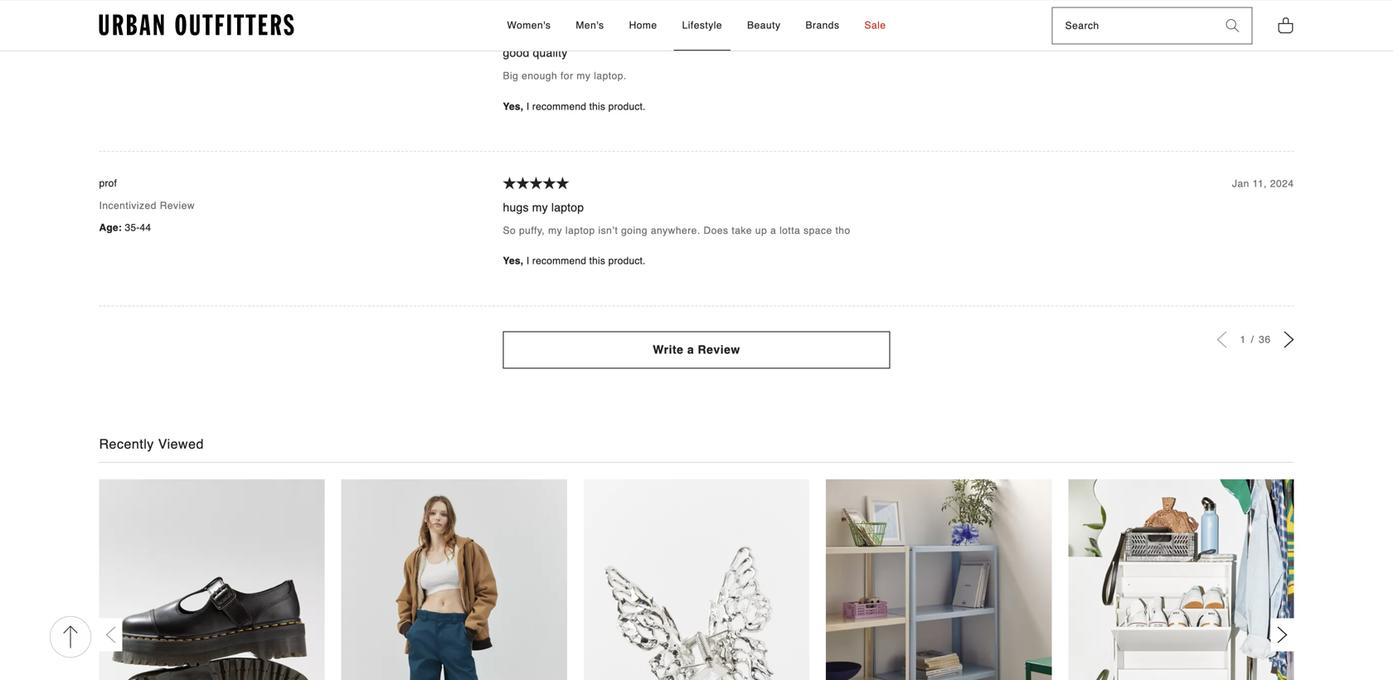 Task type: vqa. For each thing, say whether or not it's contained in the screenshot.
bottommost "Yes,"
yes



Task type: describe. For each thing, give the bounding box(es) containing it.
jan 11, 2024
[[1233, 178, 1295, 189]]

1 vertical spatial laptop
[[566, 225, 595, 236]]

tho
[[836, 225, 851, 236]]

35-
[[125, 222, 140, 234]]

incentivized
[[99, 200, 157, 211]]

search image
[[1227, 19, 1240, 33]]

home link
[[621, 1, 666, 51]]

puffy,
[[519, 225, 545, 236]]

men's
[[576, 19, 605, 31]]

ryan 4-tier storage shelf image
[[826, 479, 1052, 680]]

quality
[[533, 46, 568, 59]]

good quality
[[503, 46, 568, 59]]

space
[[804, 225, 833, 236]]

does
[[704, 225, 729, 236]]

recently
[[99, 436, 154, 452]]

sapu
[[99, 23, 121, 35]]

beauty link
[[739, 1, 789, 51]]

write a review button
[[503, 331, 891, 369]]

write
[[653, 343, 684, 356]]

so
[[503, 225, 516, 236]]

write a review
[[653, 343, 741, 356]]

age: 35-44
[[99, 222, 151, 234]]

lifestyle link
[[674, 1, 731, 51]]

2024 for hugs my laptop
[[1271, 178, 1295, 189]]

yes, for hugs my laptop
[[503, 255, 524, 267]]

age:
[[99, 222, 122, 234]]

isn't
[[599, 225, 618, 236]]

page 1 of 36 element
[[1241, 334, 1272, 346]]

recommend for my
[[533, 255, 587, 267]]

dr. martens bethan leather platform oxford image
[[99, 479, 325, 680]]

0 vertical spatial review
[[160, 200, 195, 211]]

up
[[756, 225, 768, 236]]

0 vertical spatial my
[[577, 70, 591, 82]]

dickies seamed trouser pant image
[[342, 479, 567, 680]]

going
[[622, 225, 648, 236]]

1 vertical spatial my
[[532, 201, 548, 214]]

2024 for good quality
[[1271, 23, 1295, 35]]

recommend for quality
[[533, 101, 587, 112]]



Task type: locate. For each thing, give the bounding box(es) containing it.
brands
[[806, 19, 840, 31]]

yes, i recommend this product. down isn't
[[503, 255, 646, 267]]

1 product. from the top
[[609, 101, 646, 112]]

big
[[503, 70, 519, 82]]

star rating image
[[503, 22, 517, 35], [517, 22, 530, 35], [530, 22, 543, 35], [503, 177, 517, 189], [517, 177, 530, 189], [530, 177, 543, 189], [543, 177, 556, 189], [556, 177, 570, 189]]

a right up
[[771, 225, 777, 236]]

2024
[[1271, 23, 1295, 35], [1271, 178, 1295, 189]]

1
[[1241, 334, 1250, 346]]

good
[[503, 46, 530, 59]]

2 product. from the top
[[609, 255, 646, 267]]

take
[[732, 225, 753, 236]]

women's link
[[499, 1, 560, 51]]

1 vertical spatial jan
[[1233, 178, 1250, 189]]

product. down laptop.
[[609, 101, 646, 112]]

yes,
[[503, 101, 524, 112], [503, 255, 524, 267]]

my right for
[[577, 70, 591, 82]]

product. for good quality
[[609, 101, 646, 112]]

sale link
[[857, 1, 895, 51]]

my right the puffy,
[[549, 225, 563, 236]]

lotta
[[780, 225, 801, 236]]

2 horizontal spatial my
[[577, 70, 591, 82]]

home
[[629, 19, 658, 31]]

viewed
[[158, 436, 204, 452]]

my
[[577, 70, 591, 82], [532, 201, 548, 214], [549, 225, 563, 236]]

charley metal butterfly claw clip image
[[584, 479, 810, 680]]

2 jan from the top
[[1233, 178, 1250, 189]]

big enough for my laptop.
[[503, 70, 627, 82]]

my right 'hugs' at the top left of page
[[532, 201, 548, 214]]

shoe storage cabinet image
[[1069, 479, 1295, 680]]

enough
[[522, 70, 558, 82]]

laptop right 'hugs' at the top left of page
[[552, 201, 584, 214]]

prof
[[99, 178, 117, 189]]

0 vertical spatial recommend
[[533, 101, 587, 112]]

lifestyle
[[683, 19, 723, 31]]

hugs my laptop
[[503, 201, 584, 214]]

None search field
[[1053, 8, 1214, 44]]

2024 right 13,
[[1271, 23, 1295, 35]]

1 vertical spatial 2024
[[1271, 178, 1295, 189]]

this down laptop.
[[590, 101, 606, 112]]

36
[[1260, 334, 1272, 346]]

yes, i recommend this product.
[[503, 101, 646, 112], [503, 255, 646, 267]]

0 vertical spatial laptop
[[552, 201, 584, 214]]

women's
[[507, 19, 551, 31]]

2 5 stars element from the top
[[503, 177, 1233, 191]]

so puffy, my laptop isn't going anywhere. does take up a lotta space tho
[[503, 225, 851, 236]]

my shopping bag image
[[1278, 16, 1295, 34]]

i for hugs
[[527, 255, 530, 267]]

1 this from the top
[[590, 101, 606, 112]]

5 stars element for hugs my laptop
[[503, 177, 1233, 191]]

brands link
[[798, 1, 848, 51]]

0 vertical spatial product.
[[609, 101, 646, 112]]

product.
[[609, 101, 646, 112], [609, 255, 646, 267]]

jan
[[1232, 23, 1250, 35], [1233, 178, 1250, 189]]

1 vertical spatial this
[[590, 255, 606, 267]]

0 horizontal spatial my
[[532, 201, 548, 214]]

2 yes, from the top
[[503, 255, 524, 267]]

jan for good quality
[[1232, 23, 1250, 35]]

i for good
[[527, 101, 530, 112]]

2 i from the top
[[527, 255, 530, 267]]

main navigation element
[[358, 1, 1036, 51]]

this for hugs my laptop
[[590, 255, 606, 267]]

sale
[[865, 19, 887, 31]]

recommend down the puffy,
[[533, 255, 587, 267]]

this down isn't
[[590, 255, 606, 267]]

product. for hugs my laptop
[[609, 255, 646, 267]]

recently viewed
[[99, 436, 204, 452]]

yes, i recommend this product. for hugs my laptop
[[503, 255, 646, 267]]

jan left '11,' on the top right
[[1233, 178, 1250, 189]]

jan 13, 2024
[[1232, 23, 1295, 35]]

i
[[527, 101, 530, 112], [527, 255, 530, 267]]

1 yes, i recommend this product. from the top
[[503, 101, 646, 112]]

urban outfitters image
[[99, 14, 294, 36]]

recommend down big enough for my laptop.
[[533, 101, 587, 112]]

a right write
[[688, 343, 695, 356]]

1 i from the top
[[527, 101, 530, 112]]

0 vertical spatial 2024
[[1271, 23, 1295, 35]]

i down the puffy,
[[527, 255, 530, 267]]

jan for hugs my laptop
[[1233, 178, 1250, 189]]

star rating image
[[543, 22, 556, 35]]

1 horizontal spatial review
[[698, 343, 741, 356]]

0 vertical spatial this
[[590, 101, 606, 112]]

hugs
[[503, 201, 529, 214]]

2 this from the top
[[590, 255, 606, 267]]

2 recommend from the top
[[533, 255, 587, 267]]

1 yes, from the top
[[503, 101, 524, 112]]

yes, down big
[[503, 101, 524, 112]]

2 2024 from the top
[[1271, 178, 1295, 189]]

0 horizontal spatial a
[[688, 343, 695, 356]]

1 vertical spatial i
[[527, 255, 530, 267]]

1 recommend from the top
[[533, 101, 587, 112]]

laptop left isn't
[[566, 225, 595, 236]]

yes, i recommend this product. for good quality
[[503, 101, 646, 112]]

44
[[140, 222, 151, 234]]

a
[[771, 225, 777, 236], [688, 343, 695, 356]]

2024 right '11,' on the top right
[[1271, 178, 1295, 189]]

1 vertical spatial recommend
[[533, 255, 587, 267]]

5 stars element
[[503, 22, 1232, 36], [503, 177, 1233, 191]]

jan left 13,
[[1232, 23, 1250, 35]]

Search text field
[[1053, 8, 1214, 44]]

1 vertical spatial review
[[698, 343, 741, 356]]

yes, for good quality
[[503, 101, 524, 112]]

1 5 stars element from the top
[[503, 22, 1232, 36]]

review right write
[[698, 343, 741, 356]]

0 vertical spatial yes,
[[503, 101, 524, 112]]

for
[[561, 70, 574, 82]]

0 vertical spatial yes, i recommend this product.
[[503, 101, 646, 112]]

0 vertical spatial 5 stars element
[[503, 22, 1232, 36]]

1 jan from the top
[[1232, 23, 1250, 35]]

1 vertical spatial yes,
[[503, 255, 524, 267]]

yes, i recommend this product. down for
[[503, 101, 646, 112]]

this
[[590, 101, 606, 112], [590, 255, 606, 267]]

laptop
[[552, 201, 584, 214], [566, 225, 595, 236]]

1 vertical spatial yes, i recommend this product.
[[503, 255, 646, 267]]

i down enough
[[527, 101, 530, 112]]

review right incentivized
[[160, 200, 195, 211]]

men's link
[[568, 1, 613, 51]]

13,
[[1253, 23, 1268, 35]]

1 vertical spatial a
[[688, 343, 695, 356]]

1 horizontal spatial my
[[549, 225, 563, 236]]

a inside write a review "popup button"
[[688, 343, 695, 356]]

product. down going
[[609, 255, 646, 267]]

review inside "popup button"
[[698, 343, 741, 356]]

0 vertical spatial jan
[[1232, 23, 1250, 35]]

0 horizontal spatial review
[[160, 200, 195, 211]]

beauty
[[748, 19, 781, 31]]

0 vertical spatial i
[[527, 101, 530, 112]]

yes, down the so
[[503, 255, 524, 267]]

anywhere.
[[651, 225, 701, 236]]

1 vertical spatial product.
[[609, 255, 646, 267]]

this for good quality
[[590, 101, 606, 112]]

2 yes, i recommend this product. from the top
[[503, 255, 646, 267]]

0 vertical spatial a
[[771, 225, 777, 236]]

laptop.
[[594, 70, 627, 82]]

1 horizontal spatial a
[[771, 225, 777, 236]]

2 vertical spatial my
[[549, 225, 563, 236]]

review
[[160, 200, 195, 211], [698, 343, 741, 356]]

11,
[[1253, 178, 1268, 189]]

incentivized review
[[99, 200, 195, 211]]

1 2024 from the top
[[1271, 23, 1295, 35]]

1 vertical spatial 5 stars element
[[503, 177, 1233, 191]]

recommend
[[533, 101, 587, 112], [533, 255, 587, 267]]

5 stars element for good quality
[[503, 22, 1232, 36]]



